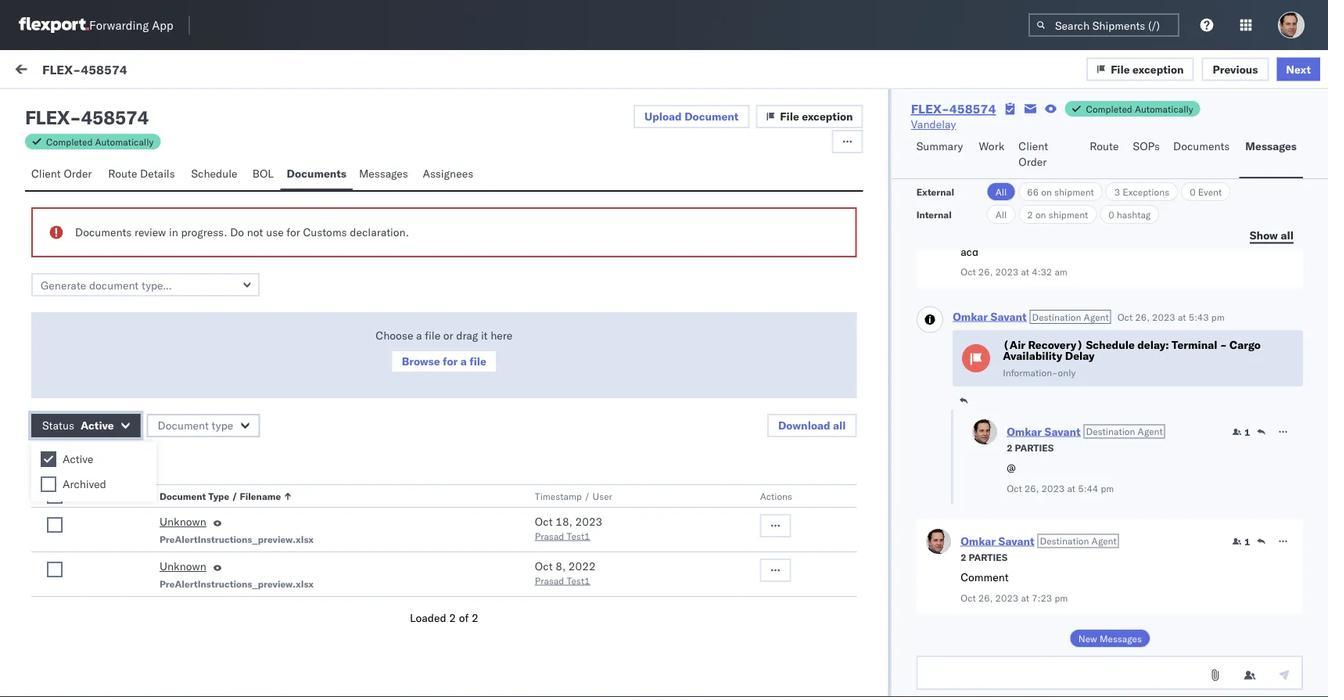 Task type: describe. For each thing, give the bounding box(es) containing it.
app
[[152, 18, 173, 32]]

7:22
[[523, 182, 547, 196]]

0 vertical spatial omkar savant destination agent
[[953, 309, 1109, 323]]

that
[[151, 595, 171, 609]]

status active
[[42, 419, 114, 432]]

1 horizontal spatial exception
[[1133, 62, 1184, 76]]

exception: warehouse devan delay
[[50, 494, 234, 507]]

delay inside (air recovery) schedule delay: terminal - cargo availability delay information-only
[[1065, 349, 1095, 363]]

savant down review
[[112, 240, 145, 254]]

all button for 2
[[987, 205, 1016, 224]]

work button
[[973, 132, 1013, 178]]

all for 66
[[996, 186, 1007, 198]]

hold
[[209, 408, 233, 421]]

savant down generate document type... text box
[[112, 310, 145, 324]]

1 vertical spatial a
[[416, 329, 422, 342]]

browse
[[402, 354, 440, 368]]

0 for 0 hashtag
[[1109, 209, 1115, 220]]

flex- 458574 for latent messaging test.
[[1026, 182, 1100, 196]]

1 vertical spatial completed automatically
[[46, 136, 154, 147]]

oct 26, 2023 at 5:43 pm
[[1117, 311, 1225, 323]]

omkar savant for i
[[76, 240, 145, 254]]

savant up test.
[[112, 169, 145, 183]]

3 resize handle column header from the left
[[1000, 131, 1019, 697]]

i
[[47, 267, 50, 281]]

partnership.
[[92, 541, 153, 554]]

exception: unknown customs hold type
[[50, 408, 261, 421]]

progress.
[[181, 225, 227, 239]]

1 5:45 from the top
[[523, 495, 547, 509]]

2 horizontal spatial documents
[[1174, 139, 1230, 153]]

1 vertical spatial automatically
[[95, 136, 154, 147]]

1 horizontal spatial type
[[236, 408, 261, 421]]

event
[[1199, 186, 1222, 198]]

upload document button
[[634, 105, 750, 128]]

you
[[130, 595, 148, 609]]

timestamp / user
[[535, 490, 613, 502]]

document for document type
[[158, 419, 209, 432]]

sops button
[[1127, 132, 1167, 178]]

sops
[[1133, 139, 1160, 153]]

work for my
[[45, 60, 85, 82]]

0 horizontal spatial file exception
[[780, 110, 853, 123]]

information-
[[1003, 367, 1058, 378]]

new
[[1078, 633, 1097, 644]]

4 edt from the top
[[569, 495, 589, 509]]

1 horizontal spatial automatically
[[1135, 103, 1194, 115]]

exception: for exception: warehouse devan delay
[[50, 494, 105, 507]]

2 right of
[[472, 611, 479, 625]]

0 event
[[1190, 186, 1222, 198]]

0 vertical spatial a
[[99, 267, 105, 281]]

1 vertical spatial exception
[[802, 110, 853, 123]]

notifying
[[84, 595, 127, 609]]

on for 66
[[1042, 186, 1052, 198]]

omkar up status active on the left bottom of the page
[[76, 381, 109, 394]]

at for acd
[[1021, 266, 1029, 278]]

1 for @
[[1245, 426, 1250, 438]]

comment oct 26, 2023 at 7:23 pm
[[961, 570, 1068, 604]]

flex- 458574 for you
[[1026, 597, 1100, 610]]

458574 up vandelay in the top of the page
[[950, 101, 996, 117]]

exception: for exception: unknown customs hold type
[[50, 408, 105, 421]]

unknown link for oct 8, 2022
[[160, 559, 206, 577]]

upload
[[645, 110, 682, 123]]

5 omkar savant from the top
[[76, 467, 145, 480]]

2023 for acd
[[995, 266, 1019, 278]]

route for route details
[[108, 167, 137, 180]]

0 vertical spatial completed
[[1086, 103, 1133, 115]]

latent messaging test.
[[47, 196, 159, 210]]

prasad for 18,
[[535, 530, 564, 542]]

vandelay link
[[911, 117, 956, 132]]

i am filing a commendation report to improve
[[47, 267, 269, 281]]

oct inside @ oct 26, 2023 at 5:44 pm
[[1007, 482, 1022, 494]]

commendation
[[107, 267, 181, 281]]

order inside client order
[[1019, 155, 1047, 169]]

2 oct 26, 2023, 5:45 pm edt from the top
[[449, 597, 589, 610]]

is
[[71, 525, 79, 539]]

delayed.
[[365, 595, 407, 609]]

import
[[116, 64, 149, 78]]

1 horizontal spatial messages button
[[1240, 132, 1304, 178]]

availability
[[1003, 349, 1062, 363]]

prealertinstructions_preview.xlsx for oct 8, 2022
[[160, 578, 314, 590]]

0 vertical spatial file exception
[[1111, 62, 1184, 76]]

0 vertical spatial destination
[[1032, 311, 1081, 323]]

prealertinstructions_preview.xlsx for oct 18, 2023
[[160, 533, 314, 545]]

omkar down filing
[[76, 310, 109, 324]]

unknown for oct 18, 2023
[[160, 515, 206, 529]]

pm for comment
[[1055, 592, 1068, 604]]

1 horizontal spatial client order button
[[1013, 132, 1084, 178]]

2023, for a
[[490, 252, 520, 266]]

uploaded files ∙ 2
[[31, 454, 126, 468]]

3
[[1115, 186, 1121, 198]]

internal (0)
[[105, 99, 166, 113]]

0 vertical spatial file
[[1111, 62, 1130, 76]]

0 vertical spatial customs
[[303, 225, 347, 239]]

0 vertical spatial active
[[81, 419, 114, 432]]

agent for comment
[[1092, 535, 1117, 547]]

458574 down 'import'
[[81, 106, 149, 129]]

test1 for 2023
[[567, 530, 590, 542]]

savant up "exception: unknown customs hold type"
[[112, 381, 145, 394]]

0 horizontal spatial documents
[[75, 225, 132, 239]]

66 on shipment
[[1028, 186, 1094, 198]]

1 horizontal spatial client order
[[1019, 139, 1049, 169]]

(0) for internal (0)
[[146, 99, 166, 113]]

5:44
[[1078, 482, 1098, 494]]

work for related
[[1062, 136, 1082, 147]]

file inside button
[[470, 354, 487, 368]]

for inside button
[[443, 354, 458, 368]]

at for comment
[[1021, 592, 1029, 604]]

my work
[[16, 60, 85, 82]]

1 for comment
[[1245, 536, 1250, 547]]

omkar up comment
[[961, 534, 996, 548]]

@ oct 26, 2023 at 5:44 pm
[[1007, 461, 1114, 494]]

cargo
[[1230, 338, 1261, 352]]

2023, for you
[[490, 597, 520, 610]]

0 horizontal spatial file
[[780, 110, 799, 123]]

omkar savant button for comment
[[961, 534, 1034, 548]]

0 horizontal spatial client
[[31, 167, 61, 180]]

we
[[47, 595, 63, 609]]

0 hashtag
[[1109, 209, 1151, 220]]

2023 inside oct 18, 2023 prasad test1
[[576, 515, 603, 529]]

a inside button
[[461, 354, 467, 368]]

2 parties button for comment
[[961, 550, 1008, 563]]

edt for latent messaging test.
[[569, 182, 589, 196]]

1854269
[[1059, 252, 1106, 266]]

2023 up delay:
[[1152, 311, 1175, 323]]

0 horizontal spatial delay
[[205, 494, 234, 507]]

all for show all
[[1281, 228, 1294, 242]]

66
[[1028, 186, 1039, 198]]

lucrative
[[47, 541, 90, 554]]

bol
[[253, 167, 274, 180]]

flexport. image
[[19, 17, 89, 33]]

download all
[[778, 419, 846, 432]]

next
[[1287, 62, 1311, 76]]

all for 2
[[996, 209, 1007, 220]]

messages for left messages button
[[359, 167, 408, 180]]

4 resize handle column header from the left
[[1289, 131, 1307, 697]]

document type
[[158, 419, 233, 432]]

savant up "comment oct 26, 2023 at 7:23 pm"
[[998, 534, 1034, 548]]

7:23
[[1032, 592, 1052, 604]]

all for download all
[[833, 419, 846, 432]]

document inside button
[[685, 110, 739, 123]]

2 down '66'
[[1028, 209, 1033, 220]]

comment
[[961, 570, 1009, 584]]

omkar left ∙
[[76, 467, 109, 480]]

omkar up latent messaging test.
[[76, 169, 109, 183]]

2023 for @
[[1041, 482, 1065, 494]]

type
[[212, 419, 233, 432]]

0 vertical spatial agent
[[1084, 311, 1109, 323]]

oct inside "comment oct 26, 2023 at 7:23 pm"
[[961, 592, 976, 604]]

0 horizontal spatial messages button
[[353, 160, 417, 190]]

1 vertical spatial documents
[[287, 167, 347, 180]]

forwarding
[[89, 18, 149, 32]]

this is
[[47, 525, 79, 539]]

0 horizontal spatial am
[[53, 267, 68, 281]]

1 horizontal spatial work
[[979, 139, 1005, 153]]

route details
[[108, 167, 175, 180]]

7:00
[[523, 252, 547, 266]]

savant up '(air'
[[991, 309, 1027, 323]]

latent
[[47, 196, 79, 210]]

1 resize handle column header from the left
[[423, 131, 442, 697]]

savant up @ oct 26, 2023 at 5:44 pm
[[1045, 424, 1081, 438]]

new messages
[[1078, 633, 1142, 644]]

0 horizontal spatial order
[[64, 167, 92, 180]]

1 horizontal spatial documents button
[[1167, 132, 1240, 178]]

458574 up new
[[1059, 597, 1100, 610]]

oct inside oct 18, 2023 prasad test1
[[535, 515, 553, 529]]

/ inside 'button'
[[232, 490, 238, 502]]

0 vertical spatial completed automatically
[[1086, 103, 1194, 115]]

0 horizontal spatial work
[[152, 64, 177, 78]]

2022
[[569, 559, 596, 573]]

k
[[251, 595, 258, 609]]

0 horizontal spatial client order button
[[25, 160, 102, 190]]

contract
[[210, 525, 251, 539]]

26, inside @ oct 26, 2023 at 5:44 pm
[[1024, 482, 1039, 494]]

2 right ∙
[[119, 454, 126, 468]]

2 flex- 458574 from the top
[[1026, 495, 1100, 509]]

omkar up '@'
[[1007, 424, 1042, 438]]

internal (0) button
[[99, 92, 176, 123]]

bol button
[[246, 160, 281, 190]]

edt for you
[[569, 597, 589, 610]]

0 vertical spatial unknown
[[108, 408, 157, 421]]

3 2023, from the top
[[490, 323, 520, 336]]

route for route
[[1090, 139, 1119, 153]]

Search Shipments (/) text field
[[1029, 13, 1180, 37]]

shipment for 66 on shipment
[[1055, 186, 1094, 198]]

forwarding app link
[[19, 17, 173, 33]]

pm for you
[[550, 597, 566, 610]]

delay:
[[1137, 338, 1169, 352]]

k,
[[271, 595, 281, 609]]

been
[[337, 595, 362, 609]]

pm for @
[[1101, 482, 1114, 494]]

it
[[481, 329, 488, 342]]

agent for @
[[1138, 425, 1163, 437]]

great
[[91, 525, 116, 539]]

1 vertical spatial customs
[[160, 408, 206, 421]]

1 horizontal spatial client
[[1019, 139, 1049, 153]]

external for external (0)
[[25, 99, 66, 113]]

flex - 458574
[[25, 106, 149, 129]]

of
[[459, 611, 469, 625]]

1 vertical spatial active
[[63, 452, 93, 466]]



Task type: vqa. For each thing, say whether or not it's contained in the screenshot.


Task type: locate. For each thing, give the bounding box(es) containing it.
4 pm from the top
[[550, 495, 566, 509]]

shipment up 2 on shipment
[[1055, 186, 1094, 198]]

1 vertical spatial completed
[[46, 136, 93, 147]]

omkar savant destination agent for comment
[[961, 534, 1117, 548]]

client order up latent
[[31, 167, 92, 180]]

messages inside "button"
[[1100, 633, 1142, 644]]

2 vertical spatial a
[[461, 354, 467, 368]]

omkar down acd
[[953, 309, 988, 323]]

agent
[[1084, 311, 1109, 323], [1138, 425, 1163, 437], [1092, 535, 1117, 547]]

acd
[[961, 245, 979, 258]]

archived
[[63, 477, 106, 491]]

at left 5:43
[[1178, 311, 1186, 323]]

None checkbox
[[41, 451, 56, 467], [47, 488, 63, 504], [41, 451, 56, 467], [47, 488, 63, 504]]

pm right 5:44
[[1101, 482, 1114, 494]]

flex
[[25, 106, 70, 129]]

pm right 7:00
[[550, 252, 566, 266]]

0 left event on the right top
[[1190, 186, 1196, 198]]

1 vertical spatial all
[[833, 419, 846, 432]]

details
[[140, 167, 175, 180]]

1 vertical spatial file exception
[[780, 110, 853, 123]]

4 omkar savant from the top
[[76, 381, 145, 394]]

shipment,
[[198, 595, 248, 609]]

schedule left bol
[[191, 167, 238, 180]]

flex-458574 down forwarding app link on the left
[[42, 61, 127, 77]]

2 vertical spatial document
[[160, 490, 206, 502]]

or
[[443, 329, 453, 342]]

2 vertical spatial flex- 458574
[[1026, 597, 1100, 610]]

0 vertical spatial automatically
[[1135, 103, 1194, 115]]

parties for @
[[1015, 442, 1054, 453]]

work right related
[[1062, 136, 1082, 147]]

choose a file or drag it here
[[376, 329, 513, 342]]

savant
[[112, 169, 145, 183], [112, 240, 145, 254], [991, 309, 1027, 323], [112, 310, 145, 324], [112, 381, 145, 394], [1045, 424, 1081, 438], [112, 467, 145, 480], [998, 534, 1034, 548]]

26, inside the acd oct 26, 2023 at 4:32 am
[[978, 266, 993, 278]]

omkar savant button for @
[[1007, 424, 1081, 438]]

1 horizontal spatial all
[[1281, 228, 1294, 242]]

2 / from the left
[[584, 490, 590, 502]]

omkar savant
[[76, 169, 145, 183], [76, 240, 145, 254], [76, 310, 145, 324], [76, 381, 145, 394], [76, 467, 145, 480]]

external
[[25, 99, 66, 113], [917, 186, 955, 198]]

item/shipment
[[1085, 136, 1149, 147]]

type inside 'button'
[[208, 490, 229, 502]]

my
[[16, 60, 41, 82]]

2023 left 5:44
[[1041, 482, 1065, 494]]

new messages button
[[1070, 629, 1151, 648]]

unknown link down devan
[[160, 514, 206, 533]]

2 parties button
[[1007, 440, 1054, 454], [961, 550, 1008, 563]]

2 omkar savant from the top
[[76, 240, 145, 254]]

this
[[47, 525, 68, 539]]

(air
[[1003, 338, 1025, 352]]

oct 18, 2023 prasad test1
[[535, 515, 603, 542]]

2 vertical spatial unknown
[[160, 559, 206, 573]]

1 horizontal spatial parties
[[1015, 442, 1054, 453]]

2 edt from the top
[[569, 252, 589, 266]]

2 parties up '@'
[[1007, 442, 1054, 453]]

shipment
[[1055, 186, 1094, 198], [1049, 209, 1089, 220]]

1366815
[[1059, 323, 1106, 336]]

loaded 2 of 2
[[410, 611, 479, 625]]

5:45 up oct 18, 2023 prasad test1
[[523, 495, 547, 509]]

completed automatically down flex - 458574
[[46, 136, 154, 147]]

2 vertical spatial omkar savant button
[[961, 534, 1034, 548]]

work up the external (0)
[[45, 60, 85, 82]]

5:45 down oct 8, 2022 prasad test1 on the bottom
[[523, 597, 547, 610]]

1 edt from the top
[[569, 182, 589, 196]]

2 all button from the top
[[987, 205, 1016, 224]]

client order button up 66 on shipment
[[1013, 132, 1084, 178]]

timestamp / user button
[[532, 487, 729, 502]]

1 vertical spatial unknown
[[160, 515, 206, 529]]

omkar savant button up '@'
[[1007, 424, 1081, 438]]

0 vertical spatial messages
[[1246, 139, 1297, 153]]

1 test1 from the top
[[567, 530, 590, 542]]

work right 'import'
[[152, 64, 177, 78]]

1 vertical spatial unknown link
[[160, 559, 206, 577]]

2 up comment
[[961, 551, 966, 563]]

2 horizontal spatial messages
[[1246, 139, 1297, 153]]

3 flex- 458574 from the top
[[1026, 597, 1100, 610]]

5 edt from the top
[[569, 597, 589, 610]]

pm right 6:30
[[550, 323, 566, 336]]

2023 inside @ oct 26, 2023 at 5:44 pm
[[1041, 482, 1065, 494]]

2 (0) from the left
[[146, 99, 166, 113]]

destination for comment
[[1040, 535, 1089, 547]]

please
[[388, 611, 421, 625]]

customs
[[303, 225, 347, 239], [160, 408, 206, 421]]

documents button up 0 event
[[1167, 132, 1240, 178]]

1 prealertinstructions_preview.xlsx from the top
[[160, 533, 314, 545]]

2 parties button up '@'
[[1007, 440, 1054, 454]]

external (0)
[[25, 99, 89, 113]]

declaration.
[[350, 225, 409, 239]]

work right summary button
[[979, 139, 1005, 153]]

oct 26, 2023, 5:45 pm edt down oct 8, 2022 prasad test1 on the bottom
[[449, 597, 589, 610]]

test1 down 18,
[[567, 530, 590, 542]]

prealertinstructions_preview.xlsx down document type / filename
[[160, 533, 314, 545]]

0 vertical spatial exception
[[1133, 62, 1184, 76]]

0 horizontal spatial documents button
[[281, 160, 353, 190]]

6:30
[[523, 323, 547, 336]]

external for external
[[917, 186, 955, 198]]

0 horizontal spatial flex-458574
[[42, 61, 127, 77]]

at inside the acd oct 26, 2023 at 4:32 am
[[1021, 266, 1029, 278]]

2 test1 from the top
[[567, 575, 590, 586]]

on down '66'
[[1036, 209, 1047, 220]]

458574 down 5:44
[[1059, 495, 1100, 509]]

messaging
[[82, 196, 134, 210]]

messages button
[[1240, 132, 1304, 178], [353, 160, 417, 190]]

1 vertical spatial file
[[780, 110, 799, 123]]

458574 up 2 on shipment
[[1059, 182, 1100, 196]]

1 all button from the top
[[987, 182, 1016, 201]]

1 vertical spatial delay
[[205, 494, 234, 507]]

established,
[[254, 525, 315, 539]]

1 2023, from the top
[[490, 182, 520, 196]]

documents down latent messaging test.
[[75, 225, 132, 239]]

1 vertical spatial for
[[443, 354, 458, 368]]

1 vertical spatial work
[[979, 139, 1005, 153]]

prealertinstructions_preview.xlsx up shipment, on the left of the page
[[160, 578, 314, 590]]

2 resize handle column header from the left
[[712, 131, 731, 697]]

oct 8, 2022 prasad test1
[[535, 559, 596, 586]]

omkar savant for oct 26, 2023, 6:30 pm edt
[[76, 310, 145, 324]]

2 all from the top
[[996, 209, 1007, 220]]

2 1 button from the top
[[1232, 535, 1250, 548]]

1 flex- 458574 from the top
[[1026, 182, 1100, 196]]

4 2023, from the top
[[490, 495, 520, 509]]

0 horizontal spatial automatically
[[95, 136, 154, 147]]

all right show
[[1281, 228, 1294, 242]]

0 vertical spatial 5:45
[[523, 495, 547, 509]]

exceptions
[[1123, 186, 1170, 198]]

Generate document type... text field
[[31, 273, 260, 297]]

on
[[1042, 186, 1052, 198], [1036, 209, 1047, 220]]

1 / from the left
[[232, 490, 238, 502]]

None text field
[[917, 656, 1304, 690]]

edt for a
[[569, 252, 589, 266]]

destination up 5:44
[[1086, 425, 1135, 437]]

0 vertical spatial all
[[996, 186, 1007, 198]]

0 vertical spatial route
[[1090, 139, 1119, 153]]

(0) inside button
[[69, 99, 89, 113]]

on right '66'
[[1042, 186, 1052, 198]]

pm for latent messaging test.
[[550, 182, 566, 196]]

0 vertical spatial pm
[[1212, 311, 1225, 323]]

&
[[261, 595, 268, 609]]

all button for 66
[[987, 182, 1016, 201]]

document right upload
[[685, 110, 739, 123]]

None checkbox
[[41, 477, 56, 492], [47, 517, 63, 533], [47, 562, 63, 577], [41, 477, 56, 492], [47, 517, 63, 533], [47, 562, 63, 577]]

0 vertical spatial for
[[287, 225, 300, 239]]

2 parties for @
[[1007, 442, 1054, 453]]

/ left filename
[[232, 490, 238, 502]]

1 1 from the top
[[1245, 426, 1250, 438]]

external down summary button
[[917, 186, 955, 198]]

1 oct 26, 2023, 5:45 pm edt from the top
[[449, 495, 589, 509]]

document for document type / filename
[[160, 490, 206, 502]]

0 vertical spatial exception:
[[50, 408, 105, 421]]

0 horizontal spatial external
[[25, 99, 66, 113]]

0 vertical spatial type
[[236, 408, 261, 421]]

test1 for 2022
[[567, 575, 590, 586]]

2023,
[[490, 182, 520, 196], [490, 252, 520, 266], [490, 323, 520, 336], [490, 495, 520, 509], [490, 597, 520, 610]]

1 horizontal spatial flex-458574
[[911, 101, 996, 117]]

1 (0) from the left
[[69, 99, 89, 113]]

a down drag
[[461, 354, 467, 368]]

5 pm from the top
[[550, 597, 566, 610]]

1 horizontal spatial completed
[[1086, 103, 1133, 115]]

0 vertical spatial documents
[[1174, 139, 1230, 153]]

external inside external (0) button
[[25, 99, 66, 113]]

1 vertical spatial prealertinstructions_preview.xlsx
[[160, 578, 314, 590]]

1 vertical spatial messages
[[359, 167, 408, 180]]

drag
[[456, 329, 478, 342]]

prasad down 8,
[[535, 575, 564, 586]]

0 vertical spatial flex-458574
[[42, 61, 127, 77]]

acd oct 26, 2023 at 4:32 am
[[961, 245, 1068, 278]]

2023 inside the acd oct 26, 2023 at 4:32 am
[[995, 266, 1019, 278]]

0 vertical spatial all button
[[987, 182, 1016, 201]]

1 vertical spatial 2 parties
[[961, 551, 1008, 563]]

prasad inside oct 18, 2023 prasad test1
[[535, 530, 564, 542]]

1 horizontal spatial file exception
[[1111, 62, 1184, 76]]

messages for the right messages button
[[1246, 139, 1297, 153]]

we are notifying you that your shipment, k & k, devan has been delayed. please
[[47, 595, 421, 625]]

(0) inside button
[[146, 99, 166, 113]]

pm inside "comment oct 26, 2023 at 7:23 pm"
[[1055, 592, 1068, 604]]

1 vertical spatial destination
[[1086, 425, 1135, 437]]

1 vertical spatial 1
[[1245, 536, 1250, 547]]

1 vertical spatial flex-458574
[[911, 101, 996, 117]]

1 vertical spatial flex- 458574
[[1026, 495, 1100, 509]]

1 vertical spatial all button
[[987, 205, 1016, 224]]

0 vertical spatial all
[[1281, 228, 1294, 242]]

internal for internal (0)
[[105, 99, 143, 113]]

savant up the warehouse at the bottom left of page
[[112, 467, 145, 480]]

agent up (air recovery) schedule delay: terminal - cargo availability delay information-only
[[1084, 311, 1109, 323]]

edt
[[569, 182, 589, 196], [569, 252, 589, 266], [569, 323, 589, 336], [569, 495, 589, 509], [569, 597, 589, 610]]

0 left 'hashtag'
[[1109, 209, 1115, 220]]

flex- 458574 down @ oct 26, 2023 at 5:44 pm
[[1026, 495, 1100, 509]]

1 button for comment
[[1232, 535, 1250, 548]]

2 parties
[[1007, 442, 1054, 453], [961, 551, 1008, 563]]

1 vertical spatial route
[[108, 167, 137, 180]]

2 horizontal spatial a
[[461, 354, 467, 368]]

2 parties button for @
[[1007, 440, 1054, 454]]

1 vertical spatial agent
[[1138, 425, 1163, 437]]

exception: down archived
[[50, 494, 105, 507]]

1 horizontal spatial documents
[[287, 167, 347, 180]]

1 horizontal spatial external
[[917, 186, 955, 198]]

exception: up uploaded files ∙ 2 on the left of the page
[[50, 408, 105, 421]]

route inside button
[[108, 167, 137, 180]]

0 vertical spatial flex- 458574
[[1026, 182, 1100, 196]]

omkar savant button up '(air'
[[953, 309, 1027, 323]]

2023
[[995, 266, 1019, 278], [1152, 311, 1175, 323], [1041, 482, 1065, 494], [576, 515, 603, 529], [995, 592, 1019, 604]]

status
[[42, 419, 74, 432]]

all inside download all button
[[833, 419, 846, 432]]

all up the acd oct 26, 2023 at 4:32 am on the right top of page
[[996, 209, 1007, 220]]

2 prealertinstructions_preview.xlsx from the top
[[160, 578, 314, 590]]

2023 left 4:32
[[995, 266, 1019, 278]]

1 omkar savant from the top
[[76, 169, 145, 183]]

1 vertical spatial 0
[[1109, 209, 1115, 220]]

document inside button
[[158, 419, 209, 432]]

1 horizontal spatial customs
[[303, 225, 347, 239]]

client up latent
[[31, 167, 61, 180]]

document type / filename button
[[156, 487, 504, 502]]

upload document
[[645, 110, 739, 123]]

omkar savant destination agent up "comment oct 26, 2023 at 7:23 pm"
[[961, 534, 1117, 548]]

1 unknown link from the top
[[160, 514, 206, 533]]

1 1 button from the top
[[1232, 426, 1250, 438]]

0 vertical spatial file
[[425, 329, 441, 342]]

1 horizontal spatial a
[[416, 329, 422, 342]]

unknown for oct 8, 2022
[[160, 559, 206, 573]]

all
[[1281, 228, 1294, 242], [833, 419, 846, 432]]

report
[[184, 267, 214, 281]]

2 on shipment
[[1028, 209, 1089, 220]]

delay up only at the bottom right of the page
[[1065, 349, 1095, 363]]

a right choose in the left of the page
[[416, 329, 422, 342]]

/ left user
[[584, 490, 590, 502]]

2 5:45 from the top
[[523, 597, 547, 610]]

on for 2
[[1036, 209, 1047, 220]]

internal inside button
[[105, 99, 143, 113]]

review
[[135, 225, 166, 239]]

pm up 18,
[[550, 495, 566, 509]]

1 vertical spatial document
[[158, 419, 209, 432]]

0 horizontal spatial type
[[208, 490, 229, 502]]

2 prasad from the top
[[535, 575, 564, 586]]

2 parties up comment
[[961, 551, 1008, 563]]

am right 4:32
[[1055, 266, 1068, 278]]

(0) for external (0)
[[69, 99, 89, 113]]

1 pm from the top
[[550, 182, 566, 196]]

0 horizontal spatial pm
[[1055, 592, 1068, 604]]

exception
[[1133, 62, 1184, 76], [802, 110, 853, 123]]

schedule inside (air recovery) schedule delay: terminal - cargo availability delay information-only
[[1086, 338, 1135, 352]]

automatically up sops
[[1135, 103, 1194, 115]]

2 up '@'
[[1007, 442, 1013, 453]]

unknown down devan
[[160, 515, 206, 529]]

0 vertical spatial 1 button
[[1232, 426, 1250, 438]]

resize handle column header
[[423, 131, 442, 697], [712, 131, 731, 697], [1000, 131, 1019, 697], [1289, 131, 1307, 697]]

0 horizontal spatial for
[[287, 225, 300, 239]]

test1 inside oct 18, 2023 prasad test1
[[567, 530, 590, 542]]

test1 down 2022
[[567, 575, 590, 586]]

1 vertical spatial omkar savant button
[[1007, 424, 1081, 438]]

2 1 from the top
[[1245, 536, 1250, 547]]

route left sops
[[1090, 139, 1119, 153]]

am inside the acd oct 26, 2023 at 4:32 am
[[1055, 266, 1068, 278]]

client order up '66'
[[1019, 139, 1049, 169]]

import work button
[[110, 50, 184, 92]]

loaded
[[410, 611, 447, 625]]

at inside "comment oct 26, 2023 at 7:23 pm"
[[1021, 592, 1029, 604]]

at left 5:44
[[1067, 482, 1076, 494]]

all button up the acd oct 26, 2023 at 4:32 am on the right top of page
[[987, 205, 1016, 224]]

1 prasad from the top
[[535, 530, 564, 542]]

terminal
[[1172, 338, 1217, 352]]

flex- 1366815
[[1026, 323, 1106, 336]]

3 omkar savant from the top
[[76, 310, 145, 324]]

1 vertical spatial external
[[917, 186, 955, 198]]

here
[[491, 329, 513, 342]]

0 vertical spatial prasad
[[535, 530, 564, 542]]

1 horizontal spatial order
[[1019, 155, 1047, 169]]

0 horizontal spatial file
[[425, 329, 441, 342]]

document inside 'button'
[[160, 490, 206, 502]]

0 horizontal spatial customs
[[160, 408, 206, 421]]

1 horizontal spatial pm
[[1101, 482, 1114, 494]]

omkar savant button up comment
[[961, 534, 1034, 548]]

3 pm from the top
[[550, 323, 566, 336]]

document up with on the bottom left
[[160, 490, 206, 502]]

omkar savant for latent
[[76, 169, 145, 183]]

oct inside the acd oct 26, 2023 at 4:32 am
[[961, 266, 976, 278]]

at left 7:23
[[1021, 592, 1029, 604]]

assignees button
[[417, 160, 483, 190]]

(0) down import work button
[[146, 99, 166, 113]]

0 horizontal spatial route
[[108, 167, 137, 180]]

0 vertical spatial prealertinstructions_preview.xlsx
[[160, 533, 314, 545]]

at for @
[[1067, 482, 1076, 494]]

devan
[[169, 494, 202, 507]]

0 vertical spatial 2 parties
[[1007, 442, 1054, 453]]

0 vertical spatial omkar savant button
[[953, 309, 1027, 323]]

1 vertical spatial shipment
[[1049, 209, 1089, 220]]

vandelay
[[911, 117, 956, 131]]

1 exception: from the top
[[50, 408, 105, 421]]

shipment for 2 on shipment
[[1049, 209, 1089, 220]]

are
[[65, 595, 81, 609]]

/ inside button
[[584, 490, 590, 502]]

filename
[[240, 490, 281, 502]]

parties up comment
[[969, 551, 1008, 563]]

1 horizontal spatial file
[[470, 354, 487, 368]]

completed automatically up sops
[[1086, 103, 1194, 115]]

unknown up ∙
[[108, 408, 157, 421]]

internal for internal
[[917, 209, 952, 220]]

prasad for 8,
[[535, 575, 564, 586]]

documents button right bol
[[281, 160, 353, 190]]

1 vertical spatial file
[[470, 354, 487, 368]]

0 vertical spatial 2 parties button
[[1007, 440, 1054, 454]]

previous button
[[1202, 57, 1269, 81]]

prasad
[[535, 530, 564, 542], [535, 575, 564, 586]]

2 left of
[[449, 611, 456, 625]]

0 horizontal spatial all
[[833, 419, 846, 432]]

- inside (air recovery) schedule delay: terminal - cargo availability delay information-only
[[1220, 338, 1227, 352]]

with
[[165, 525, 186, 539]]

unknown down and with this contract established, we lucrative partnership. at the bottom of the page
[[160, 559, 206, 573]]

2023 inside "comment oct 26, 2023 at 7:23 pm"
[[995, 592, 1019, 604]]

1 all from the top
[[996, 186, 1007, 198]]

type
[[236, 408, 261, 421], [208, 490, 229, 502]]

4:32
[[1032, 266, 1052, 278]]

8,
[[556, 559, 566, 573]]

oct 26, 2023, 6:30 pm edt
[[449, 323, 589, 336]]

destination down 5:44
[[1040, 535, 1089, 547]]

schedule inside button
[[191, 167, 238, 180]]

1 vertical spatial client
[[31, 167, 61, 180]]

omkar savant destination agent
[[953, 309, 1109, 323], [1007, 424, 1163, 438], [961, 534, 1117, 548]]

1 horizontal spatial /
[[584, 490, 590, 502]]

user
[[593, 490, 613, 502]]

client order
[[1019, 139, 1049, 169], [31, 167, 92, 180]]

0 horizontal spatial completed
[[46, 136, 93, 147]]

in
[[169, 225, 178, 239]]

2 2023, from the top
[[490, 252, 520, 266]]

internal
[[105, 99, 143, 113], [917, 209, 952, 220]]

0 horizontal spatial /
[[232, 490, 238, 502]]

pm for a
[[550, 252, 566, 266]]

omkar savant destination agent for @
[[1007, 424, 1163, 438]]

oct 26, 2023, 7:22 pm edt
[[449, 182, 589, 196]]

at inside @ oct 26, 2023 at 5:44 pm
[[1067, 482, 1076, 494]]

458574 down forwarding app link on the left
[[81, 61, 127, 77]]

omkar savant destination agent up '(air'
[[953, 309, 1109, 323]]

0 horizontal spatial messages
[[359, 167, 408, 180]]

flex- 1854269
[[1026, 252, 1106, 266]]

2023 for comment
[[995, 592, 1019, 604]]

26, inside "comment oct 26, 2023 at 7:23 pm"
[[978, 592, 993, 604]]

customs left hold
[[160, 408, 206, 421]]

1 horizontal spatial am
[[1055, 266, 1068, 278]]

edt down oct 8, 2022 prasad test1 on the bottom
[[569, 597, 589, 610]]

at
[[1021, 266, 1029, 278], [1178, 311, 1186, 323], [1067, 482, 1076, 494], [1021, 592, 1029, 604]]

test.
[[137, 196, 159, 210]]

summary
[[917, 139, 963, 153]]

route up messaging
[[108, 167, 137, 180]]

use
[[266, 225, 284, 239]]

prasad inside oct 8, 2022 prasad test1
[[535, 575, 564, 586]]

oct inside oct 8, 2022 prasad test1
[[535, 559, 553, 573]]

0 for 0 event
[[1190, 186, 1196, 198]]

assignees
[[423, 167, 474, 180]]

parties for comment
[[969, 551, 1008, 563]]

pm right 7:23
[[1055, 592, 1068, 604]]

documents up 0 event
[[1174, 139, 1230, 153]]

oct 26, 2023, 5:45 pm edt
[[449, 495, 589, 509], [449, 597, 589, 610]]

test1 inside oct 8, 2022 prasad test1
[[567, 575, 590, 586]]

2 vertical spatial destination
[[1040, 535, 1089, 547]]

5 2023, from the top
[[490, 597, 520, 610]]

order up latent
[[64, 167, 92, 180]]

2 unknown link from the top
[[160, 559, 206, 577]]

2 vertical spatial agent
[[1092, 535, 1117, 547]]

pm inside @ oct 26, 2023 at 5:44 pm
[[1101, 482, 1114, 494]]

agent down 5:44
[[1092, 535, 1117, 547]]

0 horizontal spatial client order
[[31, 167, 92, 180]]

0 vertical spatial test1
[[567, 530, 590, 542]]

2023, for latent messaging test.
[[490, 182, 520, 196]]

0 vertical spatial on
[[1042, 186, 1052, 198]]

2 pm from the top
[[550, 252, 566, 266]]

2 parties for comment
[[961, 551, 1008, 563]]

3 edt from the top
[[569, 323, 589, 336]]

pm right 7:22
[[550, 182, 566, 196]]

document
[[685, 110, 739, 123], [158, 419, 209, 432], [160, 490, 206, 502]]

1 button for @
[[1232, 426, 1250, 438]]

and
[[143, 525, 162, 539]]

2 exception: from the top
[[50, 494, 105, 507]]

internal down summary button
[[917, 209, 952, 220]]

destination for @
[[1086, 425, 1135, 437]]

1 vertical spatial test1
[[567, 575, 590, 586]]

1 button
[[1232, 426, 1250, 438], [1232, 535, 1250, 548]]

2
[[1028, 209, 1033, 220], [1007, 442, 1013, 453], [119, 454, 126, 468], [961, 551, 966, 563], [449, 611, 456, 625], [472, 611, 479, 625]]

and with this contract established, we lucrative partnership.
[[47, 525, 332, 554]]

route inside button
[[1090, 139, 1119, 153]]

flex-458574 up vandelay in the top of the page
[[911, 101, 996, 117]]

file
[[1111, 62, 1130, 76], [780, 110, 799, 123]]

not
[[247, 225, 263, 239]]

agent down (air recovery) schedule delay: terminal - cargo availability delay information-only
[[1138, 425, 1163, 437]]

completed up item/shipment
[[1086, 103, 1133, 115]]

a right filing
[[99, 267, 105, 281]]

unknown link for oct 18, 2023
[[160, 514, 206, 533]]

all inside show all button
[[1281, 228, 1294, 242]]

omkar up filing
[[76, 240, 109, 254]]



